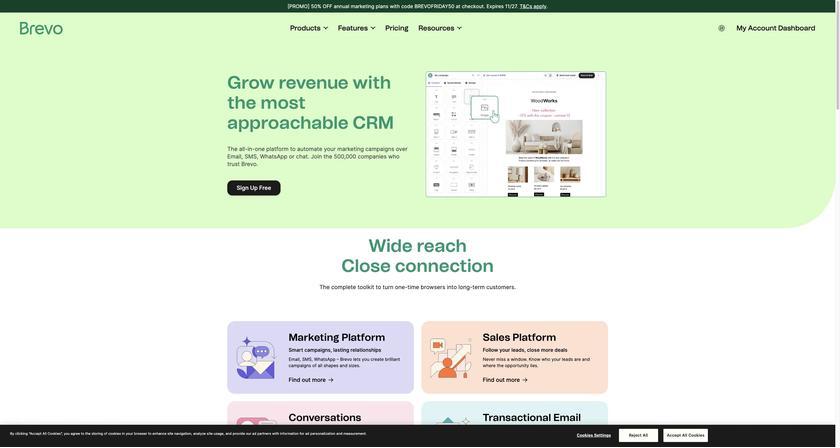 Task type: locate. For each thing, give the bounding box(es) containing it.
a inside "our ultra-reliable email api processes millions of emails every day with a delivery rate of 99%."
[[515, 443, 517, 447]]

0 horizontal spatial you
[[64, 432, 70, 436]]

home hero image image
[[235, 335, 279, 379], [429, 335, 473, 379], [235, 416, 279, 447], [429, 416, 473, 447]]

who right know
[[542, 356, 551, 362]]

all inside button
[[643, 433, 648, 438]]

navigation,
[[174, 432, 192, 436]]

0 horizontal spatial more
[[312, 377, 326, 383]]

out for marketing
[[302, 377, 311, 383]]

1 horizontal spatial out
[[496, 377, 505, 383]]

500,000
[[334, 153, 356, 160]]

1 vertical spatial the
[[320, 284, 330, 290]]

in right cookies
[[122, 432, 125, 436]]

1 vertical spatial chat.
[[390, 443, 400, 447]]

marketing up 500,000
[[338, 146, 364, 152]]

to right agree
[[81, 432, 84, 436]]

resources
[[419, 24, 455, 32]]

find out more for marketing
[[289, 377, 326, 383]]

meaningful
[[309, 437, 331, 442]]

whatsapp up all
[[314, 356, 336, 362]]

emails,
[[508, 427, 525, 433]]

0 horizontal spatial site
[[168, 432, 174, 436]]

time
[[408, 284, 419, 290], [328, 427, 338, 433]]

a inside never miss a window. know who your leads are and where the opportunity lies.
[[507, 356, 510, 362]]

1 vertical spatial time
[[328, 427, 338, 433]]

1 platform from the left
[[342, 331, 385, 343]]

brevo image
[[20, 22, 63, 34]]

0 vertical spatial whatsapp
[[260, 153, 288, 160]]

to up or
[[290, 146, 296, 152]]

0 vertical spatial email,
[[227, 153, 243, 160]]

cookies settings button
[[575, 429, 614, 442]]

leads
[[562, 356, 574, 362]]

find down smart
[[289, 377, 301, 383]]

and down brevo
[[340, 363, 348, 368]]

1 horizontal spatial site
[[207, 432, 213, 436]]

0 vertical spatial chat.
[[296, 153, 310, 160]]

2 site from the left
[[207, 432, 213, 436]]

1 vertical spatial email,
[[289, 356, 301, 362]]

campaigns
[[366, 146, 395, 152], [289, 363, 311, 368]]

of
[[313, 363, 317, 368], [104, 432, 107, 436], [579, 437, 583, 442], [546, 443, 550, 447]]

all right "accept
[[43, 432, 47, 436]]

your
[[324, 146, 336, 152], [500, 347, 511, 353], [552, 356, 561, 362], [126, 432, 133, 436]]

1 vertical spatial you
[[64, 432, 70, 436]]

2 horizontal spatial more
[[542, 347, 554, 353]]

the
[[227, 146, 238, 152], [320, 284, 330, 290]]

companies
[[358, 153, 387, 160]]

1 horizontal spatial find
[[483, 377, 495, 383]]

find for sales platform
[[483, 377, 495, 383]]

0 vertical spatial you
[[362, 356, 370, 362]]

platform up close
[[513, 331, 557, 343]]

analyze
[[193, 432, 206, 436]]

more right close
[[542, 347, 554, 353]]

chat. right live
[[390, 443, 400, 447]]

settings
[[595, 433, 611, 438]]

lets
[[353, 356, 361, 362]]

to right browser
[[148, 432, 152, 436]]

sms, inside the all-in-one platform to automate your marketing campaigns over email, sms, whatsapp or chat. join the 500,000 companies who trust brevo.
[[245, 153, 259, 160]]

triggered
[[483, 427, 506, 433]]

of inside email, sms, whatsapp – brevo lets you create brilliant campaigns of all shapes and sizes.
[[313, 363, 317, 368]]

from
[[312, 443, 321, 447]]

who
[[389, 153, 400, 160], [542, 356, 551, 362]]

0 horizontal spatial cookies
[[577, 433, 594, 438]]

code
[[402, 3, 413, 9]]

0 vertical spatial who
[[389, 153, 400, 160]]

with inside strike up meaningful conversations with personalized chat tools, from instagram and whatsapp to live chat.
[[363, 437, 372, 442]]

email, sms, whatsapp – brevo lets you create brilliant campaigns of all shapes and sizes.
[[289, 356, 400, 368]]

2 find from the left
[[483, 377, 495, 383]]

2 horizontal spatial whatsapp
[[354, 443, 375, 447]]

you left agree
[[64, 432, 70, 436]]

all right reject
[[643, 433, 648, 438]]

0 horizontal spatial find
[[289, 377, 301, 383]]

wide
[[369, 235, 413, 256]]

1 horizontal spatial email,
[[289, 356, 301, 362]]

find out more down where
[[483, 377, 520, 383]]

email, down smart
[[289, 356, 301, 362]]

campaigns inside the all-in-one platform to automate your marketing campaigns over email, sms, whatsapp or chat. join the 500,000 companies who trust brevo.
[[366, 146, 395, 152]]

the for the complete toolkit to turn one-time browsers into long-term customers.
[[320, 284, 330, 290]]

crm
[[353, 112, 394, 133]]

email, up the trust
[[227, 153, 243, 160]]

ad right our at the bottom left
[[253, 432, 257, 436]]

revenue
[[279, 72, 349, 93]]

checkout.
[[462, 3, 485, 9]]

0 vertical spatial campaigns
[[366, 146, 395, 152]]

you right lets
[[362, 356, 370, 362]]

cookies left settings
[[577, 433, 594, 438]]

campaigns for of
[[289, 363, 311, 368]]

0 vertical spatial a
[[507, 356, 510, 362]]

cookies right accept
[[689, 433, 705, 438]]

2 horizontal spatial all
[[683, 433, 688, 438]]

0 vertical spatial the
[[227, 146, 238, 152]]

1 horizontal spatial a
[[515, 443, 517, 447]]

all inside button
[[683, 433, 688, 438]]

follow
[[483, 347, 499, 353]]

0 horizontal spatial platform
[[342, 331, 385, 343]]

and down conversations
[[345, 443, 352, 447]]

1 vertical spatial who
[[542, 356, 551, 362]]

your inside never miss a window. know who your leads are and where the opportunity lies.
[[552, 356, 561, 362]]

1 find from the left
[[289, 377, 301, 383]]

cookies
[[108, 432, 121, 436]]

with
[[390, 3, 400, 9], [353, 72, 391, 93], [272, 432, 279, 436], [363, 437, 372, 442], [505, 443, 514, 447]]

0 horizontal spatial find out more
[[289, 377, 326, 383]]

site left usage,
[[207, 432, 213, 436]]

.
[[547, 3, 548, 9]]

plans
[[376, 3, 389, 9]]

1 horizontal spatial find out more
[[483, 377, 520, 383]]

your up 500,000
[[324, 146, 336, 152]]

cookies settings
[[577, 433, 611, 438]]

marketing
[[289, 331, 339, 343]]

0 horizontal spatial who
[[389, 153, 400, 160]]

real talk, in real time
[[289, 427, 338, 433]]

time left browsers
[[408, 284, 419, 290]]

automate
[[297, 146, 323, 152]]

sign
[[237, 185, 249, 191]]

sms, down in-
[[245, 153, 259, 160]]

our
[[246, 432, 252, 436]]

ultra-
[[492, 437, 503, 442]]

more down all
[[312, 377, 326, 383]]

time right real
[[328, 427, 338, 433]]

and right 'are' at the bottom of the page
[[583, 356, 590, 362]]

campaigns up companies at the top
[[366, 146, 395, 152]]

campaigns for over
[[366, 146, 395, 152]]

0 horizontal spatial a
[[507, 356, 510, 362]]

0 horizontal spatial campaigns
[[289, 363, 311, 368]]

or
[[289, 153, 295, 160]]

site right enhance
[[168, 432, 174, 436]]

1 out from the left
[[302, 377, 311, 383]]

out
[[302, 377, 311, 383], [496, 377, 505, 383]]

1 horizontal spatial the
[[320, 284, 330, 290]]

more down opportunity
[[507, 377, 520, 383]]

1 ad from the left
[[253, 432, 257, 436]]

1 horizontal spatial sms,
[[302, 356, 313, 362]]

email,
[[227, 153, 243, 160], [289, 356, 301, 362]]

0 horizontal spatial chat.
[[296, 153, 310, 160]]

know
[[529, 356, 541, 362]]

[promo]
[[288, 3, 310, 9]]

with inside grow revenue with the most approachable crm
[[353, 72, 391, 93]]

0 horizontal spatial sms,
[[245, 153, 259, 160]]

to inside the all-in-one platform to automate your marketing campaigns over email, sms, whatsapp or chat. join the 500,000 companies who trust brevo.
[[290, 146, 296, 152]]

1 vertical spatial at
[[549, 427, 554, 433]]

ad right for
[[306, 432, 310, 436]]

all-
[[239, 146, 248, 152]]

real
[[289, 427, 299, 433]]

find out more down all
[[289, 377, 326, 383]]

0 horizontal spatial at
[[456, 3, 461, 9]]

at left checkout.
[[456, 3, 461, 9]]

to left live
[[376, 443, 380, 447]]

2 vertical spatial whatsapp
[[354, 443, 375, 447]]

the inside grow revenue with the most approachable crm
[[227, 92, 257, 113]]

strike
[[289, 437, 301, 442]]

by clicking "accept all cookies", you agree to the storing of cookies in your browser to enhance site navigation, analyze site usage, and provide our ad partners with information for ad personalization and measurement.
[[10, 432, 367, 436]]

reach
[[417, 235, 467, 256]]

and
[[583, 356, 590, 362], [340, 363, 348, 368], [226, 432, 232, 436], [337, 432, 343, 436], [345, 443, 352, 447]]

1 vertical spatial a
[[515, 443, 517, 447]]

marketing left plans
[[351, 3, 375, 9]]

who inside the all-in-one platform to automate your marketing campaigns over email, sms, whatsapp or chat. join the 500,000 companies who trust brevo.
[[389, 153, 400, 160]]

1 horizontal spatial cookies
[[689, 433, 705, 438]]

accept
[[667, 433, 682, 438]]

a down reliable at right
[[515, 443, 517, 447]]

all for reject all
[[643, 433, 648, 438]]

whatsapp down platform
[[260, 153, 288, 160]]

never miss a window. know who your leads are and where the opportunity lies.
[[483, 356, 590, 368]]

0 vertical spatial time
[[408, 284, 419, 290]]

find
[[289, 377, 301, 383], [483, 377, 495, 383]]

all right accept
[[683, 433, 688, 438]]

1 horizontal spatial platform
[[513, 331, 557, 343]]

1 vertical spatial sms,
[[302, 356, 313, 362]]

campaigns down smart
[[289, 363, 311, 368]]

0 horizontal spatial email,
[[227, 153, 243, 160]]

platform up relationships
[[342, 331, 385, 343]]

the left complete
[[320, 284, 330, 290]]

and inside email, sms, whatsapp – brevo lets you create brilliant campaigns of all shapes and sizes.
[[340, 363, 348, 368]]

turn
[[383, 284, 394, 290]]

chat. down automate on the top of page
[[296, 153, 310, 160]]

of left all
[[313, 363, 317, 368]]

brevofriday50
[[415, 3, 455, 9]]

2 out from the left
[[496, 377, 505, 383]]

2 find out more from the left
[[483, 377, 520, 383]]

1 horizontal spatial more
[[507, 377, 520, 383]]

who down over
[[389, 153, 400, 160]]

toolkit
[[358, 284, 374, 290]]

of right storing
[[104, 432, 107, 436]]

millions
[[562, 437, 578, 442]]

email, inside email, sms, whatsapp – brevo lets you create brilliant campaigns of all shapes and sizes.
[[289, 356, 301, 362]]

0 horizontal spatial out
[[302, 377, 311, 383]]

site
[[168, 432, 174, 436], [207, 432, 213, 436]]

whatsapp down the measurement.
[[354, 443, 375, 447]]

follow your leads, close more deals
[[483, 347, 568, 353]]

0 horizontal spatial the
[[227, 146, 238, 152]]

day
[[496, 443, 504, 447]]

1 vertical spatial marketing
[[338, 146, 364, 152]]

1 horizontal spatial time
[[408, 284, 419, 290]]

1 horizontal spatial at
[[549, 427, 554, 433]]

platform
[[342, 331, 385, 343], [513, 331, 557, 343]]

1 find out more from the left
[[289, 377, 326, 383]]

1 vertical spatial whatsapp
[[314, 356, 336, 362]]

at up processes
[[549, 427, 554, 433]]

whatsapp inside the all-in-one platform to automate your marketing campaigns over email, sms, whatsapp or chat. join the 500,000 companies who trust brevo.
[[260, 153, 288, 160]]

resources link
[[419, 24, 462, 33]]

complete
[[332, 284, 356, 290]]

whatsapp
[[260, 153, 288, 160], [314, 356, 336, 362], [354, 443, 375, 447]]

browser
[[134, 432, 147, 436]]

sales
[[483, 331, 511, 343]]

99%.
[[551, 443, 561, 447]]

0 horizontal spatial in
[[122, 432, 125, 436]]

create
[[371, 356, 384, 362]]

the inside the all-in-one platform to automate your marketing campaigns over email, sms, whatsapp or chat. join the 500,000 companies who trust brevo.
[[227, 146, 238, 152]]

email, inside the all-in-one platform to automate your marketing campaigns over email, sms, whatsapp or chat. join the 500,000 companies who trust brevo.
[[227, 153, 243, 160]]

1 horizontal spatial campaigns
[[366, 146, 395, 152]]

the inside the all-in-one platform to automate your marketing campaigns over email, sms, whatsapp or chat. join the 500,000 companies who trust brevo.
[[324, 153, 333, 160]]

where
[[483, 363, 496, 368]]

1 horizontal spatial all
[[643, 433, 648, 438]]

0 horizontal spatial ad
[[253, 432, 257, 436]]

transactional email
[[483, 412, 581, 424]]

platform for sales platform
[[513, 331, 557, 343]]

sms, down campaigns,
[[302, 356, 313, 362]]

in left real
[[312, 427, 316, 433]]

50%
[[311, 3, 322, 9]]

marketing platform
[[289, 331, 385, 343]]

a right miss
[[507, 356, 510, 362]]

1 horizontal spatial you
[[362, 356, 370, 362]]

leads,
[[512, 347, 526, 353]]

the inside never miss a window. know who your leads are and where the opportunity lies.
[[497, 363, 504, 368]]

find down where
[[483, 377, 495, 383]]

wide reach close connection
[[342, 235, 494, 276]]

campaigns inside email, sms, whatsapp – brevo lets you create brilliant campaigns of all shapes and sizes.
[[289, 363, 311, 368]]

most
[[261, 92, 306, 113]]

1 horizontal spatial whatsapp
[[314, 356, 336, 362]]

never
[[483, 356, 496, 362]]

2 platform from the left
[[513, 331, 557, 343]]

and inside never miss a window. know who your leads are and where the opportunity lies.
[[583, 356, 590, 362]]

1 horizontal spatial ad
[[306, 432, 310, 436]]

your down deals
[[552, 356, 561, 362]]

up
[[250, 185, 258, 191]]

0 horizontal spatial whatsapp
[[260, 153, 288, 160]]

the left all-
[[227, 146, 238, 152]]

0 vertical spatial sms,
[[245, 153, 259, 160]]

ad
[[253, 432, 257, 436], [306, 432, 310, 436]]

annual
[[334, 3, 350, 9]]

1 vertical spatial campaigns
[[289, 363, 311, 368]]

measurement.
[[344, 432, 367, 436]]

1 horizontal spatial chat.
[[390, 443, 400, 447]]

chat.
[[296, 153, 310, 160], [390, 443, 400, 447]]

1 horizontal spatial who
[[542, 356, 551, 362]]



Task type: vqa. For each thing, say whether or not it's contained in the screenshot.
discount
no



Task type: describe. For each thing, give the bounding box(es) containing it.
of left 'emails'
[[579, 437, 583, 442]]

over
[[396, 146, 408, 152]]

delivery
[[519, 443, 535, 447]]

one
[[255, 146, 265, 152]]

more for marketing platform
[[312, 377, 326, 383]]

your up miss
[[500, 347, 511, 353]]

smart campaigns, lasting relationships
[[289, 347, 382, 353]]

1 site from the left
[[168, 432, 174, 436]]

the for the all-in-one platform to automate your marketing campaigns over email, sms, whatsapp or chat. join the 500,000 companies who trust brevo.
[[227, 146, 238, 152]]

triggered emails, delivered at speed
[[483, 427, 570, 433]]

approachable
[[227, 112, 349, 133]]

reject all
[[629, 433, 648, 438]]

all for accept all cookies
[[683, 433, 688, 438]]

find out more for sales
[[483, 377, 520, 383]]

"accept
[[29, 432, 42, 436]]

the all-in-one platform to automate your marketing campaigns over email, sms, whatsapp or chat. join the 500,000 companies who trust brevo.
[[227, 146, 408, 167]]

platform for marketing platform
[[342, 331, 385, 343]]

brevo
[[340, 356, 352, 362]]

marketing inside the all-in-one platform to automate your marketing campaigns over email, sms, whatsapp or chat. join the 500,000 companies who trust brevo.
[[338, 146, 364, 152]]

0 horizontal spatial all
[[43, 432, 47, 436]]

–
[[337, 356, 339, 362]]

with inside "our ultra-reliable email api processes millions of emails every day with a delivery rate of 99%."
[[505, 443, 514, 447]]

reject all button
[[619, 429, 659, 442]]

usage,
[[214, 432, 225, 436]]

chat. inside the all-in-one platform to automate your marketing campaigns over email, sms, whatsapp or chat. join the 500,000 companies who trust brevo.
[[296, 153, 310, 160]]

out for sales
[[496, 377, 505, 383]]

and right usage,
[[226, 432, 232, 436]]

dashboard
[[779, 24, 816, 32]]

rate
[[536, 443, 544, 447]]

agree
[[71, 432, 80, 436]]

0 vertical spatial marketing
[[351, 3, 375, 9]]

button image
[[719, 25, 725, 31]]

chat. inside strike up meaningful conversations with personalized chat tools, from instagram and whatsapp to live chat.
[[390, 443, 400, 447]]

find for marketing platform
[[289, 377, 301, 383]]

processes
[[540, 437, 561, 442]]

trust
[[227, 161, 240, 167]]

0 horizontal spatial time
[[328, 427, 338, 433]]

my account dashboard link
[[737, 24, 816, 33]]

partners
[[258, 432, 271, 436]]

your inside the all-in-one platform to automate your marketing campaigns over email, sms, whatsapp or chat. join the 500,000 companies who trust brevo.
[[324, 146, 336, 152]]

reliable
[[503, 437, 518, 442]]

platform
[[267, 146, 289, 152]]

more for sales platform
[[507, 377, 520, 383]]

brevo.
[[242, 161, 258, 167]]

and up conversations
[[337, 432, 343, 436]]

accept all cookies
[[667, 433, 705, 438]]

and inside strike up meaningful conversations with personalized chat tools, from instagram and whatsapp to live chat.
[[345, 443, 352, 447]]

whatsapp inside email, sms, whatsapp – brevo lets you create brilliant campaigns of all shapes and sizes.
[[314, 356, 336, 362]]

1 cookies from the left
[[577, 433, 594, 438]]

delivered
[[526, 427, 548, 433]]

email
[[554, 412, 581, 424]]

my
[[737, 24, 747, 32]]

enhance
[[153, 432, 167, 436]]

browsers
[[421, 284, 446, 290]]

sms, inside email, sms, whatsapp – brevo lets you create brilliant campaigns of all shapes and sizes.
[[302, 356, 313, 362]]

you inside email, sms, whatsapp – brevo lets you create brilliant campaigns of all shapes and sizes.
[[362, 356, 370, 362]]

personalized
[[373, 437, 399, 442]]

shapes
[[324, 363, 339, 368]]

our ultra-reliable email api processes millions of emails every day with a delivery rate of 99%.
[[483, 437, 598, 447]]

0 vertical spatial at
[[456, 3, 461, 9]]

join
[[311, 153, 322, 160]]

my account dashboard
[[737, 24, 816, 32]]

in-
[[248, 146, 255, 152]]

opportunity
[[505, 363, 529, 368]]

connection
[[395, 255, 494, 276]]

your left browser
[[126, 432, 133, 436]]

instagram
[[323, 443, 343, 447]]

close
[[342, 255, 391, 276]]

account
[[749, 24, 777, 32]]

are
[[575, 356, 581, 362]]

[promo] 50% off annual marketing plans with code brevofriday50 at checkout. expires 11/27. t&cs apply .
[[288, 3, 548, 9]]

2 ad from the left
[[306, 432, 310, 436]]

t&cs apply link
[[520, 3, 547, 10]]

who inside never miss a window. know who your leads are and where the opportunity lies.
[[542, 356, 551, 362]]

close
[[527, 347, 540, 353]]

by
[[10, 432, 14, 436]]

brilliant
[[385, 356, 400, 362]]

up
[[302, 437, 307, 442]]

real
[[318, 427, 326, 433]]

pricing link
[[386, 24, 409, 33]]

sign up free button
[[227, 181, 281, 196]]

personalization
[[311, 432, 336, 436]]

sizes.
[[349, 363, 361, 368]]

whatsapp inside strike up meaningful conversations with personalized chat tools, from instagram and whatsapp to live chat.
[[354, 443, 375, 447]]

cookies",
[[48, 432, 63, 436]]

miss
[[497, 356, 506, 362]]

every
[[483, 443, 495, 447]]

transactional
[[483, 412, 552, 424]]

t&cs
[[520, 3, 533, 9]]

2 cookies from the left
[[689, 433, 705, 438]]

1 horizontal spatial in
[[312, 427, 316, 433]]

11/27.
[[506, 3, 519, 9]]

conversations
[[333, 437, 362, 442]]

for
[[300, 432, 305, 436]]

products
[[290, 24, 321, 32]]

to left "turn"
[[376, 284, 381, 290]]

customers.
[[487, 284, 516, 290]]

lies.
[[531, 363, 539, 368]]

emails
[[584, 437, 598, 442]]

of down processes
[[546, 443, 550, 447]]

provide
[[233, 432, 245, 436]]

to inside strike up meaningful conversations with personalized chat tools, from instagram and whatsapp to live chat.
[[376, 443, 380, 447]]

grow
[[227, 72, 275, 93]]

conversations
[[289, 412, 361, 424]]

tools,
[[299, 443, 311, 447]]

sales platform
[[483, 331, 557, 343]]



